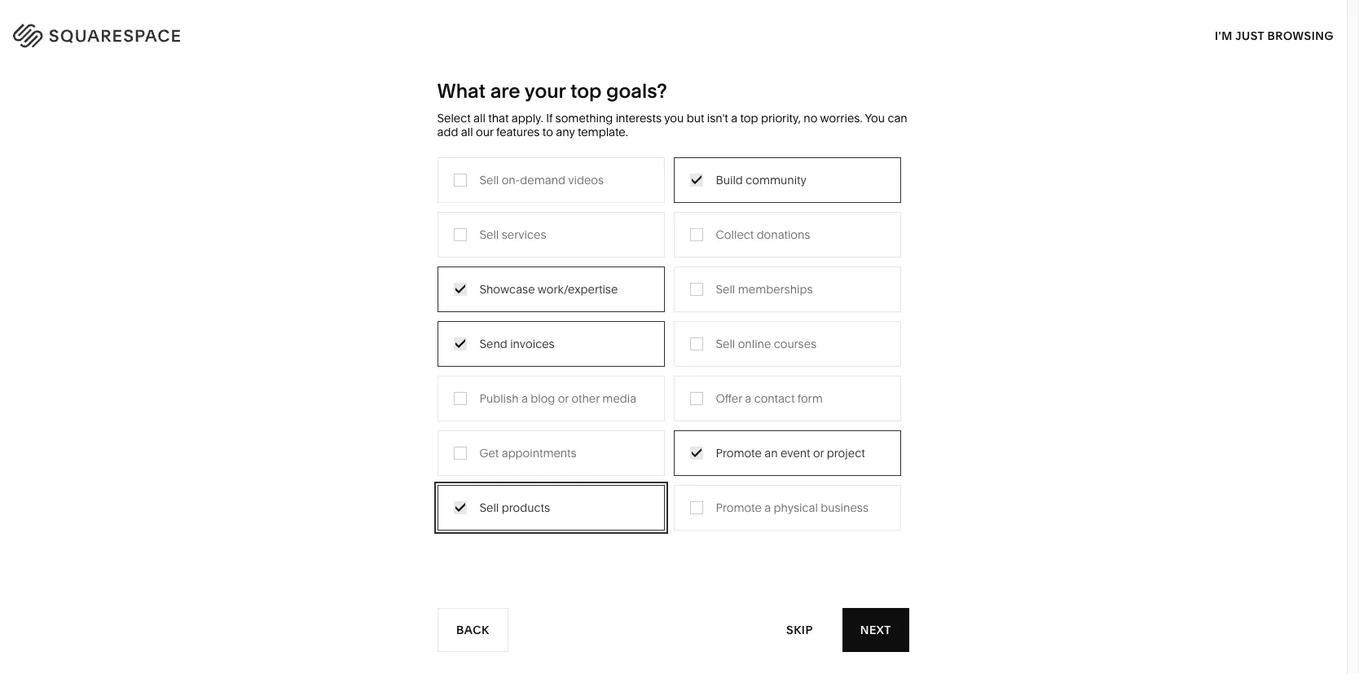 Task type: locate. For each thing, give the bounding box(es) containing it.
profits
[[512, 300, 546, 314]]

add
[[437, 125, 458, 139]]

& for animals
[[793, 251, 800, 266]]

fitness
[[754, 275, 792, 290]]

features
[[496, 125, 540, 139]]

1 vertical spatial or
[[558, 391, 569, 406]]

work/expertise
[[538, 282, 618, 296]]

need
[[970, 96, 1002, 112]]

what
[[437, 79, 486, 103]]

nature & animals
[[754, 251, 846, 266]]

or
[[1224, 96, 1237, 112], [558, 391, 569, 406], [813, 445, 824, 460]]

nature
[[754, 251, 790, 266]]

build
[[716, 172, 743, 187]]

collect donations
[[716, 227, 810, 242]]

browsing
[[1268, 28, 1334, 43]]

promote left physical
[[716, 500, 762, 515]]

0 horizontal spatial top
[[570, 79, 602, 103]]

& left the non-
[[475, 300, 482, 314]]

use
[[1031, 112, 1054, 128]]

a
[[1005, 96, 1012, 112], [1240, 96, 1247, 112], [731, 111, 738, 126], [522, 391, 528, 406], [745, 391, 752, 406], [765, 500, 771, 515]]

can inside whether you need a portfolio website, an online store, or a personal blog, you can use squarespace's customizable and responsive website templates to get started.
[[1006, 112, 1028, 128]]

2 horizontal spatial or
[[1224, 96, 1237, 112]]

1 promote from the top
[[716, 445, 762, 460]]

media & podcasts link
[[582, 275, 694, 290]]

i'm
[[1215, 28, 1233, 43]]

degraw element
[[486, 557, 861, 674]]

sell up services
[[480, 227, 499, 242]]

0 horizontal spatial or
[[558, 391, 569, 406]]

sell left on-
[[480, 172, 499, 187]]

& right nature
[[793, 251, 800, 266]]

online left courses
[[738, 336, 771, 351]]

to inside what are your top goals? select all that apply. if something interests you but isn't a top priority, no worries. you can add all our features to any template.
[[543, 125, 553, 139]]

1 horizontal spatial all
[[474, 111, 486, 126]]

2 promote from the top
[[716, 500, 762, 515]]

showcase work/expertise
[[480, 282, 618, 296]]

you left but
[[664, 111, 684, 126]]

top right "isn't"
[[740, 111, 758, 126]]

community & non-profits
[[410, 300, 546, 314]]

media & podcasts
[[582, 275, 678, 290]]

sell memberships
[[716, 282, 813, 296]]

0 horizontal spatial to
[[543, 125, 553, 139]]

or right blog
[[558, 391, 569, 406]]

your
[[525, 79, 566, 103]]

& for podcasts
[[618, 275, 626, 290]]

top
[[570, 79, 602, 103], [740, 111, 758, 126]]

can right you
[[888, 111, 908, 126]]

donations
[[757, 227, 810, 242]]

goals?
[[606, 79, 667, 103]]

events link
[[582, 300, 634, 314]]

and
[[1237, 112, 1261, 128]]

sell right properties
[[716, 336, 735, 351]]

community
[[746, 172, 807, 187]]

professional services link
[[410, 251, 540, 266]]

community
[[410, 300, 472, 314]]

1 horizontal spatial can
[[1006, 112, 1028, 128]]

sell on-demand videos
[[480, 172, 604, 187]]

you left need
[[944, 96, 967, 112]]

sell left fitness
[[716, 282, 735, 296]]

1 horizontal spatial to
[[1077, 127, 1089, 144]]

restaurants link
[[582, 251, 661, 266]]

promote down the offer
[[716, 445, 762, 460]]

invoices
[[510, 336, 555, 351]]

&
[[789, 226, 797, 241], [793, 251, 800, 266], [618, 275, 626, 290], [475, 300, 482, 314], [644, 349, 651, 363]]

1 horizontal spatial an
[[1126, 96, 1141, 112]]

decor
[[800, 226, 832, 241]]

publish a blog or other media
[[480, 391, 637, 406]]

skip
[[786, 622, 813, 637]]

to left "any"
[[543, 125, 553, 139]]

real
[[582, 349, 605, 363]]

1 horizontal spatial online
[[1144, 96, 1183, 112]]

media
[[603, 391, 637, 406]]

restaurants
[[582, 251, 645, 266]]

an left event
[[765, 445, 778, 460]]

promote for promote an event or project
[[716, 445, 762, 460]]

top up 'something'
[[570, 79, 602, 103]]

next button
[[843, 608, 910, 652]]

animals
[[803, 251, 846, 266]]

are
[[490, 79, 521, 103]]

can left "use"
[[1006, 112, 1028, 128]]

a right need
[[1005, 96, 1012, 112]]

1 vertical spatial promote
[[716, 500, 762, 515]]

an up started.
[[1126, 96, 1141, 112]]

1 horizontal spatial you
[[944, 96, 967, 112]]

2 vertical spatial or
[[813, 445, 824, 460]]

1 horizontal spatial or
[[813, 445, 824, 460]]

project
[[827, 445, 865, 460]]

entertainment link
[[410, 349, 502, 363]]

a inside what are your top goals? select all that apply. if something interests you but isn't a top priority, no worries. you can add all our features to any template.
[[731, 111, 738, 126]]

responsive
[[888, 127, 957, 144]]

0 vertical spatial or
[[1224, 96, 1237, 112]]

0 horizontal spatial all
[[461, 125, 473, 139]]

or right event
[[813, 445, 824, 460]]

portfolio
[[1015, 96, 1068, 112]]

1 vertical spatial an
[[765, 445, 778, 460]]

to inside whether you need a portfolio website, an online store, or a personal blog, you can use squarespace's customizable and responsive website templates to get started.
[[1077, 127, 1089, 144]]

just
[[1236, 28, 1265, 43]]

1 vertical spatial online
[[738, 336, 771, 351]]

promote
[[716, 445, 762, 460], [716, 500, 762, 515]]

all left that
[[474, 111, 486, 126]]

select
[[437, 111, 471, 126]]

events
[[582, 300, 617, 314]]

all left "our"
[[461, 125, 473, 139]]

an
[[1126, 96, 1141, 112], [765, 445, 778, 460]]

sell for sell online courses
[[716, 336, 735, 351]]

can
[[888, 111, 908, 126], [1006, 112, 1028, 128]]

& right the media
[[618, 275, 626, 290]]

0 vertical spatial an
[[1126, 96, 1141, 112]]

1 horizontal spatial top
[[740, 111, 758, 126]]

or left and
[[1224, 96, 1237, 112]]

blog,
[[946, 112, 977, 128]]

& right home
[[789, 226, 797, 241]]

no
[[804, 111, 818, 126]]

squarespace logo image
[[33, 20, 214, 46]]

a right "isn't"
[[731, 111, 738, 126]]

store,
[[1186, 96, 1221, 112]]

0 horizontal spatial an
[[765, 445, 778, 460]]

online up started.
[[1144, 96, 1183, 112]]

sell services
[[480, 227, 546, 242]]

memberships
[[738, 282, 813, 296]]

online
[[1144, 96, 1183, 112], [738, 336, 771, 351]]

promote a physical business
[[716, 500, 869, 515]]

a right the offer
[[745, 391, 752, 406]]

services
[[478, 251, 524, 266]]

get
[[1092, 127, 1113, 144]]

that
[[488, 111, 509, 126]]

professional
[[410, 251, 475, 266]]

publish
[[480, 391, 519, 406]]

sell left products
[[480, 500, 499, 515]]

offer a contact form
[[716, 391, 823, 406]]

whether
[[888, 96, 941, 112]]

to left the get at the top right
[[1077, 127, 1089, 144]]

home & decor
[[754, 226, 832, 241]]

you right blog,
[[980, 112, 1003, 128]]

event
[[781, 445, 811, 460]]

0 vertical spatial promote
[[716, 445, 762, 460]]

videos
[[568, 172, 604, 187]]

you inside what are your top goals? select all that apply. if something interests you but isn't a top priority, no worries. you can add all our features to any template.
[[664, 111, 684, 126]]

0 horizontal spatial you
[[664, 111, 684, 126]]

0 vertical spatial online
[[1144, 96, 1183, 112]]

non-
[[485, 300, 512, 314]]

a left physical
[[765, 500, 771, 515]]

home
[[754, 226, 787, 241]]

0 horizontal spatial can
[[888, 111, 908, 126]]



Task type: describe. For each thing, give the bounding box(es) containing it.
& right estate
[[644, 349, 651, 363]]

a right store,
[[1240, 96, 1247, 112]]

can inside what are your top goals? select all that apply. if something interests you but isn't a top priority, no worries. you can add all our features to any template.
[[888, 111, 908, 126]]

appointments
[[502, 445, 577, 460]]

physical
[[774, 500, 818, 515]]

if
[[546, 111, 553, 126]]

whether you need a portfolio website, an online store, or a personal blog, you can use squarespace's customizable and responsive website templates to get started.
[[888, 96, 1261, 144]]

back button
[[437, 608, 508, 652]]

what are your top goals? select all that apply. if something interests you but isn't a top priority, no worries. you can add all our features to any template.
[[437, 79, 908, 139]]

priority,
[[761, 111, 801, 126]]

send
[[480, 336, 508, 351]]

get appointments
[[480, 445, 577, 460]]

something
[[555, 111, 613, 126]]

demand
[[520, 172, 566, 187]]

apply.
[[512, 111, 543, 126]]

fitness link
[[754, 275, 808, 290]]

local
[[410, 275, 439, 290]]

nature & animals link
[[754, 251, 862, 266]]

sell for sell products
[[480, 500, 499, 515]]

next
[[861, 622, 892, 637]]

degraw image
[[486, 557, 861, 674]]

sell for sell memberships
[[716, 282, 735, 296]]

business
[[441, 275, 489, 290]]

podcasts
[[628, 275, 678, 290]]

0 horizontal spatial online
[[738, 336, 771, 351]]

1 vertical spatial top
[[740, 111, 758, 126]]

& for non-
[[475, 300, 482, 314]]

services
[[502, 227, 546, 242]]

products
[[502, 500, 550, 515]]

get
[[480, 445, 499, 460]]

2 horizontal spatial you
[[980, 112, 1003, 128]]

0 vertical spatial top
[[570, 79, 602, 103]]

sell online courses
[[716, 336, 817, 351]]

personal
[[888, 112, 943, 128]]

form
[[798, 391, 823, 406]]

business
[[821, 500, 869, 515]]

back
[[456, 622, 489, 637]]

squarespace logo link
[[33, 20, 291, 46]]

other
[[572, 391, 600, 406]]

started.
[[1116, 127, 1164, 144]]

& for decor
[[789, 226, 797, 241]]

templates
[[1011, 127, 1074, 144]]

our
[[476, 125, 494, 139]]

a left blog
[[522, 391, 528, 406]]

but
[[687, 111, 704, 126]]

blog
[[531, 391, 555, 406]]

contact
[[754, 391, 795, 406]]

build community
[[716, 172, 807, 187]]

sell for sell on-demand videos
[[480, 172, 499, 187]]

website,
[[1071, 96, 1123, 112]]

local business
[[410, 275, 489, 290]]

template.
[[578, 125, 628, 139]]

home & decor link
[[754, 226, 849, 241]]

you
[[865, 111, 885, 126]]

isn't
[[707, 111, 728, 126]]

sell for sell services
[[480, 227, 499, 242]]

fashion link
[[410, 226, 468, 241]]

an inside whether you need a portfolio website, an online store, or a personal blog, you can use squarespace's customizable and responsive website templates to get started.
[[1126, 96, 1141, 112]]

or for publish a blog or other media
[[558, 391, 569, 406]]

or for promote an event or project
[[813, 445, 824, 460]]

online inside whether you need a portfolio website, an online store, or a personal blog, you can use squarespace's customizable and responsive website templates to get started.
[[1144, 96, 1183, 112]]

or inside whether you need a portfolio website, an online store, or a personal blog, you can use squarespace's customizable and responsive website templates to get started.
[[1224, 96, 1237, 112]]

squarespace's
[[1057, 112, 1148, 128]]

properties
[[654, 349, 709, 363]]

customizable
[[1151, 112, 1234, 128]]

offer
[[716, 391, 742, 406]]

i'm just browsing
[[1215, 28, 1334, 43]]

website
[[960, 127, 1008, 144]]

courses
[[774, 336, 817, 351]]

sell products
[[480, 500, 550, 515]]

send invoices
[[480, 336, 555, 351]]

promote for promote a physical business
[[716, 500, 762, 515]]

professional services
[[410, 251, 524, 266]]

promote an event or project
[[716, 445, 865, 460]]

skip button
[[768, 608, 831, 652]]

any
[[556, 125, 575, 139]]

i'm just browsing link
[[1215, 13, 1334, 58]]

showcase
[[480, 282, 535, 296]]

entertainment
[[410, 349, 485, 363]]

local business link
[[410, 275, 506, 290]]

interests
[[616, 111, 662, 126]]

real estate & properties link
[[582, 349, 726, 363]]

fashion
[[410, 226, 452, 241]]



Task type: vqa. For each thing, say whether or not it's contained in the screenshot.
Food
no



